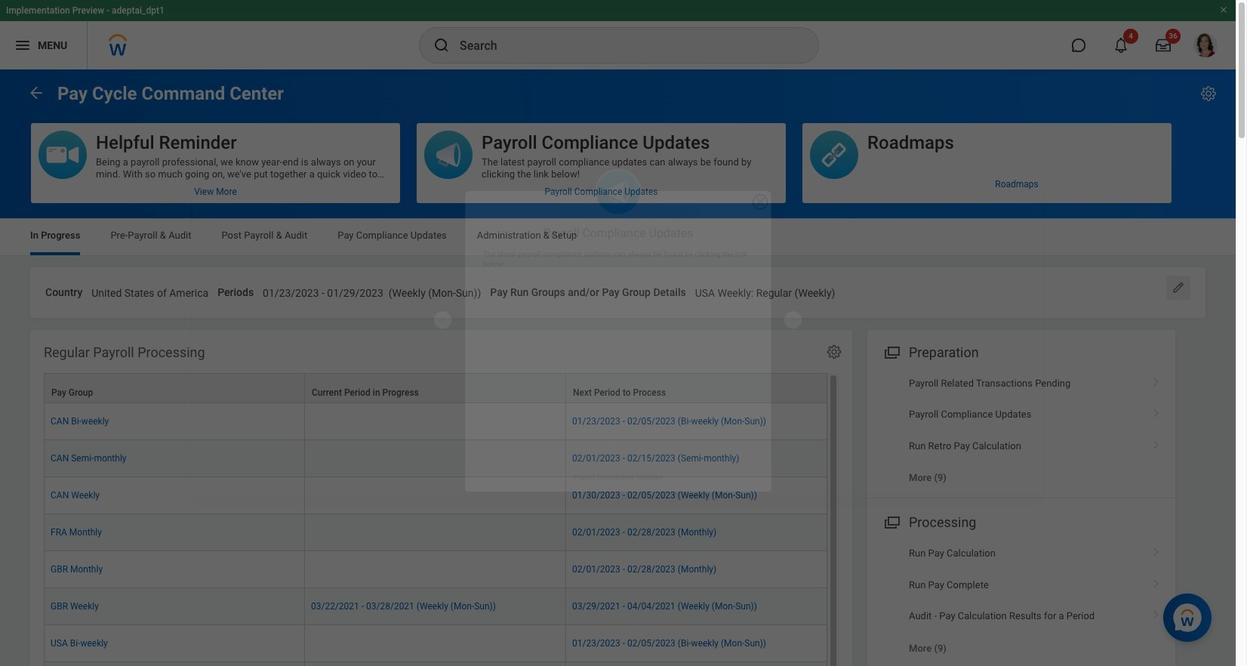 Task type: locate. For each thing, give the bounding box(es) containing it.
main content
[[0, 69, 1237, 666]]

row
[[44, 373, 828, 404], [44, 403, 828, 440], [44, 440, 828, 477], [44, 477, 828, 514], [44, 514, 828, 551], [44, 551, 828, 588], [44, 588, 828, 625], [44, 625, 828, 662], [44, 662, 828, 666]]

1 list from the top
[[868, 368, 1176, 493]]

notifications large image
[[1114, 38, 1129, 53]]

cell for 1st row from the bottom of the regular payroll processing element
[[305, 662, 567, 666]]

9 row from the top
[[44, 662, 828, 666]]

1 vertical spatial list
[[868, 538, 1176, 664]]

cell for second row from the top
[[305, 403, 567, 440]]

None text field
[[263, 278, 481, 304], [695, 278, 836, 304], [263, 278, 481, 304], [695, 278, 836, 304]]

banner
[[0, 0, 1237, 69]]

list
[[868, 368, 1176, 493], [868, 538, 1176, 664]]

column header
[[44, 373, 305, 404], [305, 373, 567, 404]]

menu group image
[[882, 341, 902, 362], [882, 512, 902, 532]]

configure this page image
[[1200, 85, 1218, 103]]

1 vertical spatial menu group image
[[882, 512, 902, 532]]

5 chevron right image from the top
[[1147, 574, 1167, 589]]

7 row from the top
[[44, 588, 828, 625]]

2 row from the top
[[44, 403, 828, 440]]

cell for fifth row
[[305, 514, 567, 551]]

inbox large image
[[1156, 38, 1172, 53]]

cell
[[305, 403, 567, 440], [305, 440, 567, 477], [305, 477, 567, 514], [305, 514, 567, 551], [305, 551, 567, 588], [305, 625, 567, 662], [44, 662, 305, 666], [305, 662, 567, 666], [567, 662, 828, 666]]

edit image
[[1172, 280, 1187, 295]]

2 menu group image from the top
[[882, 512, 902, 532]]

None text field
[[92, 278, 209, 304]]

2 list from the top
[[868, 538, 1176, 664]]

1 chevron right image from the top
[[1147, 372, 1167, 387]]

2 chevron right image from the top
[[1147, 404, 1167, 419]]

tab list
[[15, 219, 1221, 255]]

0 vertical spatial list
[[868, 368, 1176, 493]]

1 menu group image from the top
[[882, 341, 902, 362]]

4 row from the top
[[44, 477, 828, 514]]

cell for 2nd row from the bottom
[[305, 625, 567, 662]]

0 vertical spatial menu group image
[[882, 341, 902, 362]]

chevron right image
[[1147, 372, 1167, 387], [1147, 404, 1167, 419], [1147, 435, 1167, 450], [1147, 543, 1167, 558], [1147, 574, 1167, 589], [1147, 605, 1167, 620]]

2 column header from the left
[[305, 373, 567, 404]]

3 row from the top
[[44, 440, 828, 477]]

4 chevron right image from the top
[[1147, 543, 1167, 558]]



Task type: vqa. For each thing, say whether or not it's contained in the screenshot.
mail icon
no



Task type: describe. For each thing, give the bounding box(es) containing it.
cell for seventh row from the bottom of the regular payroll processing element
[[305, 440, 567, 477]]

list for third chevron right icon from the bottom of the page menu group icon
[[868, 538, 1176, 664]]

cell for 4th row from the top
[[305, 477, 567, 514]]

search image
[[433, 36, 451, 54]]

1 row from the top
[[44, 373, 828, 404]]

list for menu group icon associated with 6th chevron right icon from the bottom
[[868, 368, 1176, 493]]

previous page image
[[27, 83, 45, 102]]

menu group image for 6th chevron right icon from the bottom
[[882, 341, 902, 362]]

6 chevron right image from the top
[[1147, 605, 1167, 620]]

close environment banner image
[[1220, 5, 1229, 14]]

profile logan mcneil image
[[1194, 33, 1218, 60]]

justify image
[[14, 36, 32, 54]]

1 column header from the left
[[44, 373, 305, 404]]

cell for fourth row from the bottom
[[305, 551, 567, 588]]

menu group image for third chevron right icon from the bottom of the page
[[882, 512, 902, 532]]

5 row from the top
[[44, 514, 828, 551]]

Search Workday  search field
[[460, 29, 788, 62]]

6 row from the top
[[44, 551, 828, 588]]

configure regular payroll processing image
[[826, 343, 843, 360]]

8 row from the top
[[44, 625, 828, 662]]

regular payroll processing element
[[30, 330, 853, 666]]

3 chevron right image from the top
[[1147, 435, 1167, 450]]



